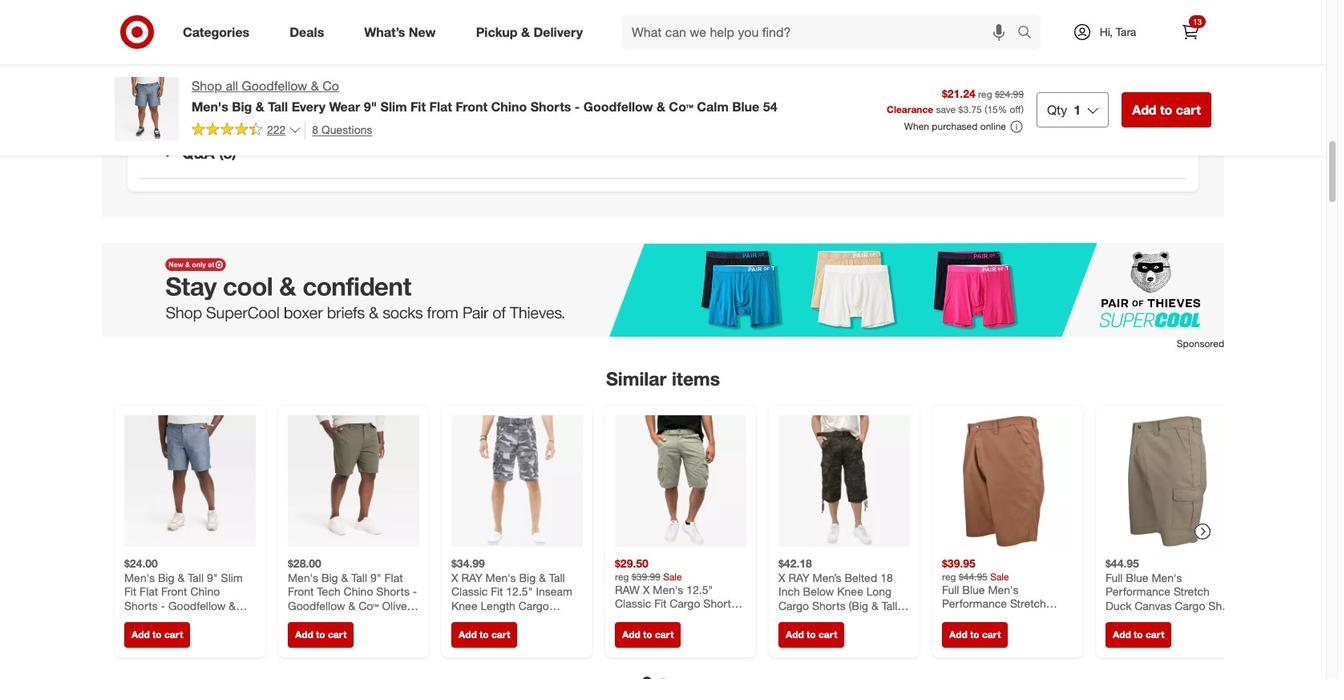 Task type: describe. For each thing, give the bounding box(es) containing it.
what's new
[[364, 24, 436, 40]]

$29.50
[[615, 557, 649, 570]]

image of men's big & tall every wear 9" slim fit flat front chino shorts - goodfellow & co™ calm blue 54 image
[[115, 77, 179, 141]]

13 link
[[1173, 14, 1208, 50]]

$42.18
[[779, 557, 812, 570]]

tall inside 'shop all goodfellow & co men's big & tall every wear 9" slim fit flat front chino shorts - goodfellow & co™ calm blue 54'
[[268, 99, 288, 115]]

duck inside $39.95 reg $44.95 sale full blue men's performance stretch duck canvas cell phone short | brown 54
[[942, 611, 968, 625]]

cargo inside $34.99 x ray men's big & tall classic fit 12.5" inseam knee length cargo shorts in white camo size 54
[[519, 599, 549, 613]]

cart for $24.00 men's big & tall 9" slim fit flat front chino shorts - goodfellow & co™ blue chambray 54
[[164, 629, 183, 641]]

add to cart button for $28.00 men's big & tall 9" flat front tech chino shorts - goodfellow & co™ olive green 54
[[288, 623, 354, 648]]

tall inside $24.00 men's big & tall 9" slim fit flat front chino shorts - goodfellow & co™ blue chambray 54
[[188, 571, 204, 584]]

to for $42.18 x ray men's belted 18 inch below knee long cargo shorts (big & tall) in olive camo size 54
[[807, 629, 816, 641]]

$21.24 reg $24.99 clearance save $ 3.75 ( 15 % off )
[[887, 87, 1024, 116]]

add for $34.99 x ray men's big & tall classic fit 12.5" inseam knee length cargo shorts in white camo size 54
[[459, 629, 477, 641]]

advertisement region
[[102, 243, 1224, 337]]

canvas inside $39.95 reg $44.95 sale full blue men's performance stretch duck canvas cell phone short | brown 54
[[971, 611, 1008, 625]]

$28.00 men's big & tall 9" flat front tech chino shorts - goodfellow & co™ olive green 54
[[288, 557, 417, 627]]

categories link
[[169, 14, 270, 50]]

white
[[500, 613, 534, 627]]

x ray men's belted 18 inch below knee long cargo shorts (big & tall) in olive camo size 54 image
[[779, 416, 910, 547]]

when purchased online
[[904, 121, 1006, 133]]

& inside $29.50 reg $39.99 sale raw x men's 12.5" classic fit cargo shorts (big & tall) in leaf green size 54
[[638, 611, 645, 625]]

shop
[[192, 78, 222, 94]]

$39.95
[[942, 557, 976, 570]]

inseam
[[536, 585, 573, 598]]

tech
[[317, 585, 341, 598]]

tara
[[1116, 25, 1137, 38]]

size for $42.18 x ray men's belted 18 inch below knee long cargo shorts (big & tall) in olive camo size 54
[[852, 613, 873, 627]]

add to cart button for $42.18 x ray men's belted 18 inch below knee long cargo shorts (big & tall) in olive camo size 54
[[779, 623, 845, 648]]

add for $44.95 full blue men's performance stretch duck canvas cargo short | khaki 54
[[1113, 629, 1131, 641]]

stretch inside $39.95 reg $44.95 sale full blue men's performance stretch duck canvas cell phone short | brown 54
[[1010, 597, 1046, 611]]

fit inside $34.99 x ray men's big & tall classic fit 12.5" inseam knee length cargo shorts in white camo size 54
[[491, 585, 503, 598]]

add to cart for $34.99 x ray men's big & tall classic fit 12.5" inseam knee length cargo shorts in white camo size 54
[[459, 629, 510, 641]]

add for $42.18 x ray men's belted 18 inch below knee long cargo shorts (big & tall) in olive camo size 54
[[786, 629, 804, 641]]

co™ inside '$28.00 men's big & tall 9" flat front tech chino shorts - goodfellow & co™ olive green 54'
[[359, 599, 379, 613]]

15
[[987, 104, 998, 116]]

goodfellow inside $24.00 men's big & tall 9" slim fit flat front chino shorts - goodfellow & co™ blue chambray 54
[[168, 599, 226, 613]]

performance inside $44.95 full blue men's performance stretch duck canvas cargo short | khaki 54
[[1106, 585, 1171, 598]]

18
[[881, 571, 893, 584]]

add to cart for $44.95 full blue men's performance stretch duck canvas cargo short | khaki 54
[[1113, 629, 1165, 641]]

categories
[[183, 24, 250, 40]]

knee inside $34.99 x ray men's big & tall classic fit 12.5" inseam knee length cargo shorts in white camo size 54
[[451, 599, 478, 613]]

(
[[985, 104, 987, 116]]

& inside $34.99 x ray men's big & tall classic fit 12.5" inseam knee length cargo shorts in white camo size 54
[[539, 571, 546, 584]]

tall) for fit
[[648, 611, 667, 625]]

men's inside $24.00 men's big & tall 9" slim fit flat front chino shorts - goodfellow & co™ blue chambray 54
[[124, 571, 155, 584]]

1
[[1074, 102, 1081, 118]]

short inside $39.95 reg $44.95 sale full blue men's performance stretch duck canvas cell phone short | brown 54
[[942, 625, 970, 639]]

all
[[226, 78, 238, 94]]

12.5" inside $29.50 reg $39.99 sale raw x men's 12.5" classic fit cargo shorts (big & tall) in leaf green size 54
[[687, 583, 713, 596]]

54 inside $24.00 men's big & tall 9" slim fit flat front chino shorts - goodfellow & co™ blue chambray 54
[[228, 613, 241, 627]]

add to cart for $39.95 reg $44.95 sale full blue men's performance stretch duck canvas cell phone short | brown 54
[[949, 629, 1001, 641]]

8 questions link
[[305, 121, 372, 139]]

in for olive
[[779, 613, 787, 627]]

add to cart button for $44.95 full blue men's performance stretch duck canvas cargo short | khaki 54
[[1106, 623, 1172, 648]]

tall inside '$28.00 men's big & tall 9" flat front tech chino shorts - goodfellow & co™ olive green 54'
[[351, 571, 367, 584]]

qty
[[1047, 102, 1067, 118]]

sale for 12.5"
[[663, 571, 682, 583]]

$39.95 reg $44.95 sale full blue men's performance stretch duck canvas cell phone short | brown 54
[[942, 557, 1066, 639]]

similar items
[[606, 367, 720, 389]]

green inside '$28.00 men's big & tall 9" flat front tech chino shorts - goodfellow & co™ olive green 54'
[[288, 613, 319, 627]]

to for $39.95 reg $44.95 sale full blue men's performance stretch duck canvas cell phone short | brown 54
[[970, 629, 980, 641]]

full inside $39.95 reg $44.95 sale full blue men's performance stretch duck canvas cell phone short | brown 54
[[942, 583, 959, 596]]

- inside 'shop all goodfellow & co men's big & tall every wear 9" slim fit flat front chino shorts - goodfellow & co™ calm blue 54'
[[575, 99, 580, 115]]

3.75
[[963, 104, 982, 116]]

12.5" inside $34.99 x ray men's big & tall classic fit 12.5" inseam knee length cargo shorts in white camo size 54
[[506, 585, 533, 598]]

in
[[670, 611, 679, 625]]

x inside $29.50 reg $39.99 sale raw x men's 12.5" classic fit cargo shorts (big & tall) in leaf green size 54
[[643, 583, 650, 596]]

| inside $39.95 reg $44.95 sale full blue men's performance stretch duck canvas cell phone short | brown 54
[[973, 625, 976, 639]]

8
[[312, 123, 318, 136]]

add to cart button for $34.99 x ray men's big & tall classic fit 12.5" inseam knee length cargo shorts in white camo size 54
[[451, 623, 517, 648]]

$44.95 full blue men's performance stretch duck canvas cargo short | khaki 54
[[1106, 557, 1236, 627]]

blue inside $24.00 men's big & tall 9" slim fit flat front chino shorts - goodfellow & co™ blue chambray 54
[[148, 613, 170, 627]]

shorts inside 'shop all goodfellow & co men's big & tall every wear 9" slim fit flat front chino shorts - goodfellow & co™ calm blue 54'
[[531, 99, 571, 115]]

short inside $44.95 full blue men's performance stretch duck canvas cargo short | khaki 54
[[1209, 599, 1236, 613]]

add to cart for $29.50 reg $39.99 sale raw x men's 12.5" classic fit cargo shorts (big & tall) in leaf green size 54
[[622, 629, 674, 641]]

cargo inside $44.95 full blue men's performance stretch duck canvas cargo short | khaki 54
[[1175, 599, 1206, 613]]

slim inside $24.00 men's big & tall 9" slim fit flat front chino shorts - goodfellow & co™ blue chambray 54
[[221, 571, 243, 584]]

canvas inside $44.95 full blue men's performance stretch duck canvas cargo short | khaki 54
[[1135, 599, 1172, 613]]

add right the 1
[[1132, 102, 1157, 118]]

raw x men's 12.5" classic fit cargo shorts (big & tall) in leaf green size 54 image
[[615, 416, 747, 547]]

reg for $21.24
[[978, 89, 992, 101]]

to for $34.99 x ray men's big & tall classic fit 12.5" inseam knee length cargo shorts in white camo size 54
[[480, 629, 489, 641]]

chambray
[[173, 613, 225, 627]]

$
[[959, 104, 963, 116]]

qty 1
[[1047, 102, 1081, 118]]

wear
[[329, 99, 360, 115]]

shorts inside '$28.00 men's big & tall 9" flat front tech chino shorts - goodfellow & co™ olive green 54'
[[376, 585, 410, 598]]

54 inside $39.95 reg $44.95 sale full blue men's performance stretch duck canvas cell phone short | brown 54
[[1014, 625, 1027, 639]]

performance inside $39.95 reg $44.95 sale full blue men's performance stretch duck canvas cell phone short | brown 54
[[942, 597, 1007, 611]]

hi, tara
[[1100, 25, 1137, 38]]

54 inside $34.99 x ray men's big & tall classic fit 12.5" inseam knee length cargo shorts in white camo size 54
[[476, 627, 488, 641]]

men's inside 'shop all goodfellow & co men's big & tall every wear 9" slim fit flat front chino shorts - goodfellow & co™ calm blue 54'
[[192, 99, 228, 115]]

$44.95 inside $44.95 full blue men's performance stretch duck canvas cargo short | khaki 54
[[1106, 557, 1139, 570]]

classic inside $34.99 x ray men's big & tall classic fit 12.5" inseam knee length cargo shorts in white camo size 54
[[451, 585, 488, 598]]

shorts inside $29.50 reg $39.99 sale raw x men's 12.5" classic fit cargo shorts (big & tall) in leaf green size 54
[[703, 597, 737, 611]]

questions
[[322, 123, 372, 136]]

13
[[1193, 17, 1202, 26]]

search button
[[1010, 14, 1049, 53]]

- inside '$28.00 men's big & tall 9" flat front tech chino shorts - goodfellow & co™ olive green 54'
[[413, 585, 417, 598]]

add for $29.50 reg $39.99 sale raw x men's 12.5" classic fit cargo shorts (big & tall) in leaf green size 54
[[622, 629, 640, 641]]

add to cart button for $24.00 men's big & tall 9" slim fit flat front chino shorts - goodfellow & co™ blue chambray 54
[[124, 623, 190, 648]]

cart for $44.95 full blue men's performance stretch duck canvas cargo short | khaki 54
[[1146, 629, 1165, 641]]

add for $24.00 men's big & tall 9" slim fit flat front chino shorts - goodfellow & co™ blue chambray 54
[[132, 629, 150, 641]]

items
[[672, 367, 720, 389]]

in for white
[[488, 613, 497, 627]]

big inside 'shop all goodfellow & co men's big & tall every wear 9" slim fit flat front chino shorts - goodfellow & co™ calm blue 54'
[[232, 99, 252, 115]]

fit inside 'shop all goodfellow & co men's big & tall every wear 9" slim fit flat front chino shorts - goodfellow & co™ calm blue 54'
[[411, 99, 426, 115]]

(big for knee
[[849, 599, 868, 613]]

men's big & tall 9" slim fit flat front chino shorts - goodfellow & co™ blue chambray 54 image
[[124, 416, 256, 547]]

222
[[267, 123, 286, 137]]

size for $29.50 reg $39.99 sale raw x men's 12.5" classic fit cargo shorts (big & tall) in leaf green size 54
[[615, 625, 636, 639]]

$28.00
[[288, 557, 321, 570]]

cell
[[1011, 611, 1031, 625]]

similar items region
[[102, 243, 1247, 679]]

inch
[[779, 585, 800, 598]]

cart for $39.95 reg $44.95 sale full blue men's performance stretch duck canvas cell phone short | brown 54
[[982, 629, 1001, 641]]

when
[[904, 121, 929, 133]]

54 inside the $42.18 x ray men's belted 18 inch below knee long cargo shorts (big & tall) in olive camo size 54
[[876, 613, 888, 627]]

off
[[1010, 104, 1021, 116]]

online
[[980, 121, 1006, 133]]

pickup
[[476, 24, 518, 40]]

What can we help you find? suggestions appear below search field
[[622, 14, 1022, 50]]

what's new link
[[351, 14, 456, 50]]

knee inside the $42.18 x ray men's belted 18 inch below knee long cargo shorts (big & tall) in olive camo size 54
[[837, 585, 863, 598]]

purchased
[[932, 121, 978, 133]]

$34.99
[[451, 557, 485, 570]]

blue inside 'shop all goodfellow & co men's big & tall every wear 9" slim fit flat front chino shorts - goodfellow & co™ calm blue 54'
[[732, 99, 760, 115]]

phone
[[1034, 611, 1066, 625]]

deals
[[290, 24, 324, 40]]

men's inside $34.99 x ray men's big & tall classic fit 12.5" inseam knee length cargo shorts in white camo size 54
[[486, 571, 516, 584]]

flat inside 'shop all goodfellow & co men's big & tall every wear 9" slim fit flat front chino shorts - goodfellow & co™ calm blue 54'
[[429, 99, 452, 115]]

to for $29.50 reg $39.99 sale raw x men's 12.5" classic fit cargo shorts (big & tall) in leaf green size 54
[[643, 629, 652, 641]]

add to cart for $28.00 men's big & tall 9" flat front tech chino shorts - goodfellow & co™ olive green 54
[[295, 629, 347, 641]]

save
[[936, 104, 956, 116]]

leaf
[[682, 611, 704, 625]]

every
[[292, 99, 326, 115]]



Task type: locate. For each thing, give the bounding box(es) containing it.
2 vertical spatial co™
[[124, 613, 145, 627]]

co™ inside $24.00 men's big & tall 9" slim fit flat front chino shorts - goodfellow & co™ blue chambray 54
[[124, 613, 145, 627]]

cargo inside $29.50 reg $39.99 sale raw x men's 12.5" classic fit cargo shorts (big & tall) in leaf green size 54
[[670, 597, 700, 611]]

to for $24.00 men's big & tall 9" slim fit flat front chino shorts - goodfellow & co™ blue chambray 54
[[152, 629, 162, 641]]

add to cart for $24.00 men's big & tall 9" slim fit flat front chino shorts - goodfellow & co™ blue chambray 54
[[132, 629, 183, 641]]

0 horizontal spatial size
[[451, 627, 473, 641]]

reg up (
[[978, 89, 992, 101]]

reg inside $29.50 reg $39.99 sale raw x men's 12.5" classic fit cargo shorts (big & tall) in leaf green size 54
[[615, 571, 629, 583]]

12.5" up the length
[[506, 585, 533, 598]]

x down $34.99
[[451, 571, 458, 584]]

sale inside $39.95 reg $44.95 sale full blue men's performance stretch duck canvas cell phone short | brown 54
[[990, 571, 1009, 583]]

cargo
[[670, 597, 700, 611], [519, 599, 549, 613], [779, 599, 809, 613], [1175, 599, 1206, 613]]

chino right tech
[[344, 585, 373, 598]]

ray
[[461, 571, 482, 584], [789, 571, 810, 584]]

reg for $39.95
[[942, 571, 956, 583]]

khaki
[[1111, 613, 1139, 627]]

sale inside $29.50 reg $39.99 sale raw x men's 12.5" classic fit cargo shorts (big & tall) in leaf green size 54
[[663, 571, 682, 583]]

ray down $42.18
[[789, 571, 810, 584]]

blue inside $39.95 reg $44.95 sale full blue men's performance stretch duck canvas cell phone short | brown 54
[[962, 583, 985, 596]]

tall inside $34.99 x ray men's big & tall classic fit 12.5" inseam knee length cargo shorts in white camo size 54
[[549, 571, 565, 584]]

new
[[409, 24, 436, 40]]

co
[[323, 78, 339, 94]]

0 horizontal spatial flat
[[140, 585, 158, 598]]

fit down "$39.99"
[[654, 597, 667, 611]]

full blue men's performance stretch duck canvas cell phone short | brown 54 image
[[942, 416, 1074, 547]]

goodfellow inside '$28.00 men's big & tall 9" flat front tech chino shorts - goodfellow & co™ olive green 54'
[[288, 599, 345, 613]]

reg down $29.50
[[615, 571, 629, 583]]

1 horizontal spatial duck
[[1106, 599, 1132, 613]]

2 horizontal spatial x
[[779, 571, 785, 584]]

men's inside $44.95 full blue men's performance stretch duck canvas cargo short | khaki 54
[[1152, 571, 1182, 584]]

1 horizontal spatial ray
[[789, 571, 810, 584]]

(big down long
[[849, 599, 868, 613]]

$42.18 x ray men's belted 18 inch below knee long cargo shorts (big & tall) in olive camo size 54
[[779, 557, 901, 627]]

0 horizontal spatial canvas
[[971, 611, 1008, 625]]

1 horizontal spatial slim
[[380, 99, 407, 115]]

reg inside $39.95 reg $44.95 sale full blue men's performance stretch duck canvas cell phone short | brown 54
[[942, 571, 956, 583]]

pickup & delivery
[[476, 24, 583, 40]]

to for $28.00 men's big & tall 9" flat front tech chino shorts - goodfellow & co™ olive green 54
[[316, 629, 325, 641]]

chino inside 'shop all goodfellow & co men's big & tall every wear 9" slim fit flat front chino shorts - goodfellow & co™ calm blue 54'
[[491, 99, 527, 115]]

big up chambray
[[158, 571, 175, 584]]

fit up the length
[[491, 585, 503, 598]]

cart for $34.99 x ray men's big & tall classic fit 12.5" inseam knee length cargo shorts in white camo size 54
[[491, 629, 510, 641]]

1 horizontal spatial size
[[615, 625, 636, 639]]

$24.00
[[124, 557, 158, 570]]

in down the length
[[488, 613, 497, 627]]

to for $44.95 full blue men's performance stretch duck canvas cargo short | khaki 54
[[1134, 629, 1143, 641]]

$29.50 reg $39.99 sale raw x men's 12.5" classic fit cargo shorts (big & tall) in leaf green size 54
[[615, 557, 738, 639]]

add down inch
[[786, 629, 804, 641]]

(big down "raw"
[[615, 611, 635, 625]]

1 horizontal spatial knee
[[837, 585, 863, 598]]

x for x ray men's big & tall classic fit 12.5" inseam knee length cargo shorts in white camo size 54
[[451, 571, 458, 584]]

fit down $24.00
[[124, 585, 136, 598]]

to
[[1160, 102, 1173, 118], [152, 629, 162, 641], [316, 629, 325, 641], [480, 629, 489, 641], [643, 629, 652, 641], [807, 629, 816, 641], [970, 629, 980, 641], [1134, 629, 1143, 641]]

blue down $39.95
[[962, 583, 985, 596]]

shorts right tech
[[376, 585, 410, 598]]

slim inside 'shop all goodfellow & co men's big & tall every wear 9" slim fit flat front chino shorts - goodfellow & co™ calm blue 54'
[[380, 99, 407, 115]]

0 horizontal spatial sale
[[663, 571, 682, 583]]

0 vertical spatial flat
[[429, 99, 452, 115]]

)
[[1021, 104, 1024, 116]]

cart for $28.00 men's big & tall 9" flat front tech chino shorts - goodfellow & co™ olive green 54
[[328, 629, 347, 641]]

pickup & delivery link
[[462, 14, 603, 50]]

0 vertical spatial co™
[[669, 99, 694, 115]]

goodfellow up chambray
[[168, 599, 226, 613]]

54 inside $44.95 full blue men's performance stretch duck canvas cargo short | khaki 54
[[1142, 613, 1155, 627]]

9" inside 'shop all goodfellow & co men's big & tall every wear 9" slim fit flat front chino shorts - goodfellow & co™ calm blue 54'
[[364, 99, 377, 115]]

0 horizontal spatial x
[[451, 571, 458, 584]]

0 vertical spatial slim
[[380, 99, 407, 115]]

add to cart for $42.18 x ray men's belted 18 inch below knee long cargo shorts (big & tall) in olive camo size 54
[[786, 629, 837, 641]]

blue left chambray
[[148, 613, 170, 627]]

goodfellow down tech
[[288, 599, 345, 613]]

1 horizontal spatial co™
[[359, 599, 379, 613]]

blue right calm
[[732, 99, 760, 115]]

0 horizontal spatial 12.5"
[[506, 585, 533, 598]]

size for $34.99 x ray men's big & tall classic fit 12.5" inseam knee length cargo shorts in white camo size 54
[[451, 627, 473, 641]]

fit inside $29.50 reg $39.99 sale raw x men's 12.5" classic fit cargo shorts (big & tall) in leaf green size 54
[[654, 597, 667, 611]]

performance up 'brown'
[[942, 597, 1007, 611]]

54 inside 'shop all goodfellow & co men's big & tall every wear 9" slim fit flat front chino shorts - goodfellow & co™ calm blue 54'
[[763, 99, 777, 115]]

search
[[1010, 25, 1049, 41]]

9" for $28.00 men's big & tall 9" flat front tech chino shorts - goodfellow & co™ olive green 54
[[370, 571, 381, 584]]

54 right khaki
[[1142, 613, 1155, 627]]

0 horizontal spatial full
[[942, 583, 959, 596]]

1 horizontal spatial classic
[[615, 597, 651, 611]]

add down '$28.00 men's big & tall 9" flat front tech chino shorts - goodfellow & co™ olive green 54'
[[295, 629, 313, 641]]

0 horizontal spatial reg
[[615, 571, 629, 583]]

q&a
[[182, 143, 215, 162]]

green right leaf on the bottom of page
[[707, 611, 738, 625]]

0 horizontal spatial knee
[[451, 599, 478, 613]]

duck up khaki
[[1106, 599, 1132, 613]]

0 horizontal spatial short
[[942, 625, 970, 639]]

$44.95 down $39.95
[[959, 571, 988, 583]]

1 vertical spatial slim
[[221, 571, 243, 584]]

2 in from the left
[[779, 613, 787, 627]]

add down $34.99
[[459, 629, 477, 641]]

add down $24.00 men's big & tall 9" slim fit flat front chino shorts - goodfellow & co™ blue chambray 54
[[132, 629, 150, 641]]

1 sale from the left
[[663, 571, 682, 583]]

full blue men's performance stretch duck canvas cargo short | khaki 54 image
[[1106, 416, 1237, 547]]

goodfellow up every
[[242, 78, 307, 94]]

1 horizontal spatial $44.95
[[1106, 557, 1139, 570]]

front down the pickup
[[456, 99, 488, 115]]

tall) left 'in'
[[648, 611, 667, 625]]

ray inside the $42.18 x ray men's belted 18 inch below knee long cargo shorts (big & tall) in olive camo size 54
[[789, 571, 810, 584]]

ray for below
[[789, 571, 810, 584]]

size
[[852, 613, 873, 627], [615, 625, 636, 639], [451, 627, 473, 641]]

0 horizontal spatial -
[[161, 599, 165, 613]]

big up tech
[[321, 571, 338, 584]]

1 horizontal spatial sale
[[990, 571, 1009, 583]]

shop all goodfellow & co men's big & tall every wear 9" slim fit flat front chino shorts - goodfellow & co™ calm blue 54
[[192, 78, 777, 115]]

flat inside '$28.00 men's big & tall 9" flat front tech chino shorts - goodfellow & co™ olive green 54'
[[385, 571, 403, 584]]

2 horizontal spatial front
[[456, 99, 488, 115]]

ray for classic
[[461, 571, 482, 584]]

size right camo
[[852, 613, 873, 627]]

- inside $24.00 men's big & tall 9" slim fit flat front chino shorts - goodfellow & co™ blue chambray 54
[[161, 599, 165, 613]]

1 vertical spatial short
[[942, 625, 970, 639]]

1 horizontal spatial short
[[1209, 599, 1236, 613]]

men's inside '$28.00 men's big & tall 9" flat front tech chino shorts - goodfellow & co™ olive green 54'
[[288, 571, 318, 584]]

ray inside $34.99 x ray men's big & tall classic fit 12.5" inseam knee length cargo shorts in white camo size 54
[[461, 571, 482, 584]]

blue
[[732, 99, 760, 115], [1126, 571, 1149, 584], [962, 583, 985, 596], [148, 613, 170, 627]]

1 horizontal spatial front
[[288, 585, 314, 598]]

size down "raw"
[[615, 625, 636, 639]]

green down tech
[[288, 613, 319, 627]]

full inside $44.95 full blue men's performance stretch duck canvas cargo short | khaki 54
[[1106, 571, 1123, 584]]

2 vertical spatial flat
[[140, 585, 158, 598]]

$44.95 up khaki
[[1106, 557, 1139, 570]]

2 horizontal spatial -
[[575, 99, 580, 115]]

$21.24
[[942, 87, 976, 101]]

0 horizontal spatial co™
[[124, 613, 145, 627]]

sale right "$39.99"
[[663, 571, 682, 583]]

delivery
[[534, 24, 583, 40]]

2 horizontal spatial co™
[[669, 99, 694, 115]]

ray down $34.99
[[461, 571, 482, 584]]

canvas up khaki
[[1135, 599, 1172, 613]]

| left khaki
[[1106, 613, 1108, 627]]

knee down belted
[[837, 585, 863, 598]]

0 horizontal spatial $44.95
[[959, 571, 988, 583]]

0 horizontal spatial slim
[[221, 571, 243, 584]]

x ray men's big & tall classic fit 12.5" inseam knee length cargo shorts in white camo size 54 image
[[451, 416, 583, 547]]

classic inside $29.50 reg $39.99 sale raw x men's 12.5" classic fit cargo shorts (big & tall) in leaf green size 54
[[615, 597, 651, 611]]

$24.00 men's big & tall 9" slim fit flat front chino shorts - goodfellow & co™ blue chambray 54
[[124, 557, 243, 627]]

2 sale from the left
[[990, 571, 1009, 583]]

short
[[1209, 599, 1236, 613], [942, 625, 970, 639]]

hi,
[[1100, 25, 1113, 38]]

1 vertical spatial flat
[[385, 571, 403, 584]]

1 in from the left
[[488, 613, 497, 627]]

fit inside $24.00 men's big & tall 9" slim fit flat front chino shorts - goodfellow & co™ blue chambray 54
[[124, 585, 136, 598]]

sponsored
[[1177, 338, 1224, 350]]

stretch inside $44.95 full blue men's performance stretch duck canvas cargo short | khaki 54
[[1174, 585, 1210, 598]]

1 horizontal spatial tall)
[[882, 599, 901, 613]]

add to cart button
[[1122, 92, 1212, 127], [124, 623, 190, 648], [288, 623, 354, 648], [451, 623, 517, 648], [615, 623, 681, 648], [779, 623, 845, 648], [942, 623, 1008, 648], [1106, 623, 1172, 648]]

big
[[232, 99, 252, 115], [158, 571, 175, 584], [321, 571, 338, 584], [519, 571, 536, 584]]

big up white
[[519, 571, 536, 584]]

tall) for long
[[882, 599, 901, 613]]

reg
[[978, 89, 992, 101], [615, 571, 629, 583], [942, 571, 956, 583]]

front left tech
[[288, 585, 314, 598]]

blue inside $44.95 full blue men's performance stretch duck canvas cargo short | khaki 54
[[1126, 571, 1149, 584]]

9"
[[364, 99, 377, 115], [207, 571, 218, 584], [370, 571, 381, 584]]

9" inside '$28.00 men's big & tall 9" flat front tech chino shorts - goodfellow & co™ olive green 54'
[[370, 571, 381, 584]]

0 horizontal spatial ray
[[461, 571, 482, 584]]

co™
[[669, 99, 694, 115], [359, 599, 379, 613], [124, 613, 145, 627]]

co™ inside 'shop all goodfellow & co men's big & tall every wear 9" slim fit flat front chino shorts - goodfellow & co™ calm blue 54'
[[669, 99, 694, 115]]

1 horizontal spatial canvas
[[1135, 599, 1172, 613]]

reg down $39.95
[[942, 571, 956, 583]]

reg inside $21.24 reg $24.99 clearance save $ 3.75 ( 15 % off )
[[978, 89, 992, 101]]

men's inside $39.95 reg $44.95 sale full blue men's performance stretch duck canvas cell phone short | brown 54
[[988, 583, 1019, 596]]

canvas up 'brown'
[[971, 611, 1008, 625]]

x inside the $42.18 x ray men's belted 18 inch below knee long cargo shorts (big & tall) in olive camo size 54
[[779, 571, 785, 584]]

size inside $29.50 reg $39.99 sale raw x men's 12.5" classic fit cargo shorts (big & tall) in leaf green size 54
[[615, 625, 636, 639]]

men's
[[813, 571, 842, 584]]

add to cart button for $29.50 reg $39.99 sale raw x men's 12.5" classic fit cargo shorts (big & tall) in leaf green size 54
[[615, 623, 681, 648]]

duck inside $44.95 full blue men's performance stretch duck canvas cargo short | khaki 54
[[1106, 599, 1132, 613]]

full
[[1106, 571, 1123, 584], [942, 583, 959, 596]]

(big for classic
[[615, 611, 635, 625]]

x right "raw"
[[643, 583, 650, 596]]

cart for $42.18 x ray men's belted 18 inch below knee long cargo shorts (big & tall) in olive camo size 54
[[819, 629, 837, 641]]

| inside $44.95 full blue men's performance stretch duck canvas cargo short | khaki 54
[[1106, 613, 1108, 627]]

length
[[481, 599, 516, 613]]

knee left the length
[[451, 599, 478, 613]]

(big inside $29.50 reg $39.99 sale raw x men's 12.5" classic fit cargo shorts (big & tall) in leaf green size 54
[[615, 611, 635, 625]]

deals link
[[276, 14, 344, 50]]

flat inside $24.00 men's big & tall 9" slim fit flat front chino shorts - goodfellow & co™ blue chambray 54
[[140, 585, 158, 598]]

men's inside $29.50 reg $39.99 sale raw x men's 12.5" classic fit cargo shorts (big & tall) in leaf green size 54
[[653, 583, 683, 596]]

0 horizontal spatial front
[[161, 585, 187, 598]]

tall) down long
[[882, 599, 901, 613]]

reg for $29.50
[[615, 571, 629, 583]]

54 down cell
[[1014, 625, 1027, 639]]

x inside $34.99 x ray men's big & tall classic fit 12.5" inseam knee length cargo shorts in white camo size 54
[[451, 571, 458, 584]]

8 questions
[[312, 123, 372, 136]]

shorts inside $24.00 men's big & tall 9" slim fit flat front chino shorts - goodfellow & co™ blue chambray 54
[[124, 599, 158, 613]]

1 horizontal spatial x
[[643, 583, 650, 596]]

54 inside $29.50 reg $39.99 sale raw x men's 12.5" classic fit cargo shorts (big & tall) in leaf green size 54
[[639, 625, 652, 639]]

x for x ray men's belted 18 inch below knee long cargo shorts (big & tall) in olive camo size 54
[[779, 571, 785, 584]]

chino down the pickup
[[491, 99, 527, 115]]

big down all on the top of the page
[[232, 99, 252, 115]]

shorts down the length
[[451, 613, 485, 627]]

camo
[[819, 613, 849, 627]]

& inside the $42.18 x ray men's belted 18 inch below knee long cargo shorts (big & tall) in olive camo size 54
[[872, 599, 879, 613]]

| left 'brown'
[[973, 625, 976, 639]]

stretch
[[1174, 585, 1210, 598], [1010, 597, 1046, 611]]

chino
[[491, 99, 527, 115], [190, 585, 220, 598], [344, 585, 373, 598]]

calm
[[697, 99, 729, 115]]

1 horizontal spatial -
[[413, 585, 417, 598]]

cart for $29.50 reg $39.99 sale raw x men's 12.5" classic fit cargo shorts (big & tall) in leaf green size 54
[[655, 629, 674, 641]]

in inside $34.99 x ray men's big & tall classic fit 12.5" inseam knee length cargo shorts in white camo size 54
[[488, 613, 497, 627]]

add down khaki
[[1113, 629, 1131, 641]]

raw
[[615, 583, 640, 596]]

olive inside '$28.00 men's big & tall 9" flat front tech chino shorts - goodfellow & co™ olive green 54'
[[382, 599, 407, 613]]

0 horizontal spatial duck
[[942, 611, 968, 625]]

1 horizontal spatial performance
[[1106, 585, 1171, 598]]

2 horizontal spatial chino
[[491, 99, 527, 115]]

classic
[[451, 585, 488, 598], [615, 597, 651, 611]]

54 right chambray
[[228, 613, 241, 627]]

front inside 'shop all goodfellow & co men's big & tall every wear 9" slim fit flat front chino shorts - goodfellow & co™ calm blue 54'
[[456, 99, 488, 115]]

full up khaki
[[1106, 571, 1123, 584]]

slim up chambray
[[221, 571, 243, 584]]

shorts inside the $42.18 x ray men's belted 18 inch below knee long cargo shorts (big & tall) in olive camo size 54
[[812, 599, 846, 613]]

in down inch
[[779, 613, 787, 627]]

1 horizontal spatial flat
[[385, 571, 403, 584]]

2 horizontal spatial flat
[[429, 99, 452, 115]]

54 down the length
[[476, 627, 488, 641]]

add left 'brown'
[[949, 629, 968, 641]]

12.5" up leaf on the bottom of page
[[687, 583, 713, 596]]

chino inside $24.00 men's big & tall 9" slim fit flat front chino shorts - goodfellow & co™ blue chambray 54
[[190, 585, 220, 598]]

-
[[575, 99, 580, 115], [413, 585, 417, 598], [161, 599, 165, 613]]

0 vertical spatial short
[[1209, 599, 1236, 613]]

1 horizontal spatial chino
[[344, 585, 373, 598]]

1 horizontal spatial reg
[[942, 571, 956, 583]]

%
[[998, 104, 1007, 116]]

1 horizontal spatial stretch
[[1174, 585, 1210, 598]]

tall) inside the $42.18 x ray men's belted 18 inch below knee long cargo shorts (big & tall) in olive camo size 54
[[882, 599, 901, 613]]

x up inch
[[779, 571, 785, 584]]

front inside '$28.00 men's big & tall 9" flat front tech chino shorts - goodfellow & co™ olive green 54'
[[288, 585, 314, 598]]

duck
[[1106, 599, 1132, 613], [942, 611, 968, 625]]

0 horizontal spatial classic
[[451, 585, 488, 598]]

54 down long
[[876, 613, 888, 627]]

sale
[[663, 571, 682, 583], [990, 571, 1009, 583]]

$44.95 inside $39.95 reg $44.95 sale full blue men's performance stretch duck canvas cell phone short | brown 54
[[959, 571, 988, 583]]

shorts up leaf on the bottom of page
[[703, 597, 737, 611]]

shorts inside $34.99 x ray men's big & tall classic fit 12.5" inseam knee length cargo shorts in white camo size 54
[[451, 613, 485, 627]]

size inside the $42.18 x ray men's belted 18 inch below knee long cargo shorts (big & tall) in olive camo size 54
[[852, 613, 873, 627]]

0 horizontal spatial stretch
[[1010, 597, 1046, 611]]

front inside $24.00 men's big & tall 9" slim fit flat front chino shorts - goodfellow & co™ blue chambray 54
[[161, 585, 187, 598]]

0 horizontal spatial performance
[[942, 597, 1007, 611]]

shorts up camo
[[812, 599, 846, 613]]

0 horizontal spatial (big
[[615, 611, 635, 625]]

similar
[[606, 367, 667, 389]]

goodfellow up q&a (8) dropdown button
[[584, 99, 653, 115]]

2 horizontal spatial reg
[[978, 89, 992, 101]]

(big inside the $42.18 x ray men's belted 18 inch below knee long cargo shorts (big & tall) in olive camo size 54
[[849, 599, 868, 613]]

long
[[867, 585, 892, 598]]

in
[[488, 613, 497, 627], [779, 613, 787, 627]]

duck down $39.95
[[942, 611, 968, 625]]

$24.99
[[995, 89, 1024, 101]]

green inside $29.50 reg $39.99 sale raw x men's 12.5" classic fit cargo shorts (big & tall) in leaf green size 54
[[707, 611, 738, 625]]

big inside '$28.00 men's big & tall 9" flat front tech chino shorts - goodfellow & co™ olive green 54'
[[321, 571, 338, 584]]

big inside $34.99 x ray men's big & tall classic fit 12.5" inseam knee length cargo shorts in white camo size 54
[[519, 571, 536, 584]]

0 horizontal spatial in
[[488, 613, 497, 627]]

0 horizontal spatial green
[[288, 613, 319, 627]]

camo
[[538, 613, 571, 627]]

sale for performance
[[990, 571, 1009, 583]]

1 horizontal spatial |
[[1106, 613, 1108, 627]]

olive
[[382, 599, 407, 613], [790, 613, 816, 627]]

belted
[[845, 571, 877, 584]]

54 inside '$28.00 men's big & tall 9" flat front tech chino shorts - goodfellow & co™ olive green 54'
[[322, 613, 334, 627]]

54 right calm
[[763, 99, 777, 115]]

0 horizontal spatial tall)
[[648, 611, 667, 625]]

brown
[[979, 625, 1011, 639]]

shorts down $24.00
[[124, 599, 158, 613]]

$39.99
[[632, 571, 661, 583]]

1 horizontal spatial 12.5"
[[687, 583, 713, 596]]

add for $39.95 reg $44.95 sale full blue men's performance stretch duck canvas cell phone short | brown 54
[[949, 629, 968, 641]]

$34.99 x ray men's big & tall classic fit 12.5" inseam knee length cargo shorts in white camo size 54
[[451, 557, 573, 641]]

9" for $24.00 men's big & tall 9" slim fit flat front chino shorts - goodfellow & co™ blue chambray 54
[[207, 571, 218, 584]]

slim right wear
[[380, 99, 407, 115]]

shorts down delivery on the top
[[531, 99, 571, 115]]

(8)
[[219, 143, 237, 162]]

222 link
[[192, 121, 302, 141]]

1 horizontal spatial olive
[[790, 613, 816, 627]]

1 horizontal spatial green
[[707, 611, 738, 625]]

cart
[[1176, 102, 1201, 118], [164, 629, 183, 641], [328, 629, 347, 641], [491, 629, 510, 641], [655, 629, 674, 641], [819, 629, 837, 641], [982, 629, 1001, 641], [1146, 629, 1165, 641]]

&
[[521, 24, 530, 40], [311, 78, 319, 94], [256, 99, 264, 115], [657, 99, 665, 115], [178, 571, 185, 584], [341, 571, 348, 584], [539, 571, 546, 584], [229, 599, 236, 613], [348, 599, 355, 613], [872, 599, 879, 613], [638, 611, 645, 625]]

size down $34.99
[[451, 627, 473, 641]]

add for $28.00 men's big & tall 9" flat front tech chino shorts - goodfellow & co™ olive green 54
[[295, 629, 313, 641]]

0 horizontal spatial chino
[[190, 585, 220, 598]]

full down $39.95
[[942, 583, 959, 596]]

fit
[[411, 99, 426, 115], [124, 585, 136, 598], [491, 585, 503, 598], [654, 597, 667, 611]]

q&a (8)
[[182, 143, 237, 162]]

12.5"
[[687, 583, 713, 596], [506, 585, 533, 598]]

0 horizontal spatial |
[[973, 625, 976, 639]]

q&a (8) button
[[140, 127, 1186, 178]]

cargo inside the $42.18 x ray men's belted 18 inch below knee long cargo shorts (big & tall) in olive camo size 54
[[779, 599, 809, 613]]

front up chambray
[[161, 585, 187, 598]]

men's big & tall 9" flat front tech chino shorts - goodfellow & co™ olive green 54 image
[[288, 416, 419, 547]]

chino up chambray
[[190, 585, 220, 598]]

classic down $34.99
[[451, 585, 488, 598]]

performance up khaki
[[1106, 585, 1171, 598]]

tall) inside $29.50 reg $39.99 sale raw x men's 12.5" classic fit cargo shorts (big & tall) in leaf green size 54
[[648, 611, 667, 625]]

tall
[[268, 99, 288, 115], [188, 571, 204, 584], [351, 571, 367, 584], [549, 571, 565, 584]]

add down "raw"
[[622, 629, 640, 641]]

1 vertical spatial olive
[[790, 613, 816, 627]]

1 horizontal spatial full
[[1106, 571, 1123, 584]]

classic down "raw"
[[615, 597, 651, 611]]

what's
[[364, 24, 405, 40]]

olive inside the $42.18 x ray men's belted 18 inch below knee long cargo shorts (big & tall) in olive camo size 54
[[790, 613, 816, 627]]

add to cart button for $39.95 reg $44.95 sale full blue men's performance stretch duck canvas cell phone short | brown 54
[[942, 623, 1008, 648]]

0 horizontal spatial olive
[[382, 599, 407, 613]]

2 ray from the left
[[789, 571, 810, 584]]

add
[[1132, 102, 1157, 118], [132, 629, 150, 641], [295, 629, 313, 641], [459, 629, 477, 641], [622, 629, 640, 641], [786, 629, 804, 641], [949, 629, 968, 641], [1113, 629, 1131, 641]]

1 vertical spatial co™
[[359, 599, 379, 613]]

clearance
[[887, 104, 934, 116]]

chino inside '$28.00 men's big & tall 9" flat front tech chino shorts - goodfellow & co™ olive green 54'
[[344, 585, 373, 598]]

big inside $24.00 men's big & tall 9" slim fit flat front chino shorts - goodfellow & co™ blue chambray 54
[[158, 571, 175, 584]]

2 horizontal spatial size
[[852, 613, 873, 627]]

54 down tech
[[322, 613, 334, 627]]

1 horizontal spatial in
[[779, 613, 787, 627]]

0 vertical spatial olive
[[382, 599, 407, 613]]

below
[[803, 585, 834, 598]]

1 horizontal spatial (big
[[849, 599, 868, 613]]

54 down "raw"
[[639, 625, 652, 639]]

size inside $34.99 x ray men's big & tall classic fit 12.5" inseam knee length cargo shorts in white camo size 54
[[451, 627, 473, 641]]

sale up 'brown'
[[990, 571, 1009, 583]]

fit right wear
[[411, 99, 426, 115]]

$44.95
[[1106, 557, 1139, 570], [959, 571, 988, 583]]

1 ray from the left
[[461, 571, 482, 584]]

blue up khaki
[[1126, 571, 1149, 584]]



Task type: vqa. For each thing, say whether or not it's contained in the screenshot.
Tall) corresponding to Fit
yes



